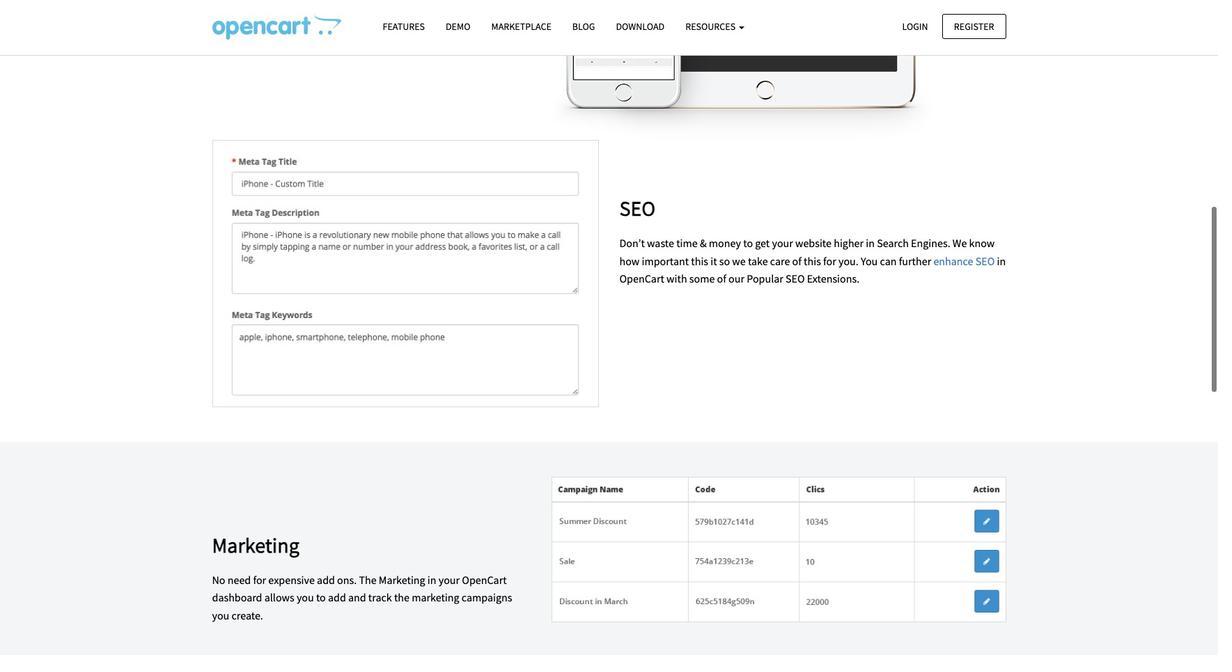 Task type: describe. For each thing, give the bounding box(es) containing it.
we
[[953, 236, 967, 250]]

how
[[620, 254, 640, 268]]

ons.
[[337, 573, 357, 587]]

marketing image
[[552, 477, 1006, 623]]

can
[[880, 254, 897, 268]]

opencart inside no need for expensive add ons. the marketing in your opencart dashboard allows you to add and track the marketing campaigns you create.
[[462, 573, 507, 587]]

0 vertical spatial seo
[[620, 195, 656, 222]]

register
[[954, 20, 994, 32]]

the
[[359, 573, 377, 587]]

allows
[[264, 591, 294, 605]]

important
[[642, 254, 689, 268]]

resources link
[[675, 15, 755, 39]]

need
[[228, 573, 251, 587]]

demo
[[446, 20, 471, 33]]

marketing
[[412, 591, 460, 605]]

marketing inside no need for expensive add ons. the marketing in your opencart dashboard allows you to add and track the marketing campaigns you create.
[[379, 573, 425, 587]]

don't
[[620, 236, 645, 250]]

take
[[748, 254, 768, 268]]

some
[[690, 272, 715, 286]]

login
[[902, 20, 928, 32]]

1 vertical spatial add
[[328, 591, 346, 605]]

download link
[[606, 15, 675, 39]]

higher
[[834, 236, 864, 250]]

1 this from the left
[[691, 254, 709, 268]]

with
[[667, 272, 687, 286]]

&
[[700, 236, 707, 250]]

seo inside in opencart with some of our popular seo extensions.
[[786, 272, 805, 286]]

time
[[677, 236, 698, 250]]

features
[[383, 20, 425, 33]]

get
[[755, 236, 770, 250]]

you.
[[839, 254, 859, 268]]

your inside no need for expensive add ons. the marketing in your opencart dashboard allows you to add and track the marketing campaigns you create.
[[439, 573, 460, 587]]

expensive
[[268, 573, 315, 587]]

to inside don't waste time & money to get your website higher in search engines. we know how important this it so we take care of this for you. you can further
[[743, 236, 753, 250]]

no need for expensive add ons. the marketing in your opencart dashboard allows you to add and track the marketing campaigns you create.
[[212, 573, 512, 623]]

for inside no need for expensive add ons. the marketing in your opencart dashboard allows you to add and track the marketing campaigns you create.
[[253, 573, 266, 587]]

register link
[[942, 14, 1006, 39]]

features link
[[372, 15, 435, 39]]

we
[[732, 254, 746, 268]]

seo image
[[212, 140, 599, 407]]

track
[[368, 591, 392, 605]]

blog
[[573, 20, 595, 33]]

of inside don't waste time & money to get your website higher in search engines. we know how important this it so we take care of this for you. you can further
[[792, 254, 802, 268]]

demo link
[[435, 15, 481, 39]]

create.
[[232, 609, 263, 623]]

money
[[709, 236, 741, 250]]

further
[[899, 254, 932, 268]]

marketplace link
[[481, 15, 562, 39]]



Task type: vqa. For each thing, say whether or not it's contained in the screenshot.
plus square o icon
no



Task type: locate. For each thing, give the bounding box(es) containing it.
in inside don't waste time & money to get your website higher in search engines. we know how important this it so we take care of this for you. you can further
[[866, 236, 875, 250]]

0 vertical spatial opencart
[[620, 272, 664, 286]]

seo down care
[[786, 272, 805, 286]]

in up marketing
[[428, 573, 436, 587]]

resources
[[686, 20, 738, 33]]

1 horizontal spatial seo
[[786, 272, 805, 286]]

so
[[719, 254, 730, 268]]

you
[[297, 591, 314, 605], [212, 609, 229, 623]]

marketplace
[[491, 20, 552, 33]]

2 horizontal spatial seo
[[976, 254, 995, 268]]

the
[[394, 591, 410, 605]]

0 vertical spatial of
[[792, 254, 802, 268]]

enhance seo link
[[934, 254, 995, 268]]

seo
[[620, 195, 656, 222], [976, 254, 995, 268], [786, 272, 805, 286]]

website
[[796, 236, 832, 250]]

care
[[770, 254, 790, 268]]

opencart inside in opencart with some of our popular seo extensions.
[[620, 272, 664, 286]]

1 vertical spatial seo
[[976, 254, 995, 268]]

don't waste time & money to get your website higher in search engines. we know how important this it so we take care of this for you. you can further
[[620, 236, 995, 268]]

engines.
[[911, 236, 951, 250]]

1 horizontal spatial in
[[866, 236, 875, 250]]

1 vertical spatial opencart
[[462, 573, 507, 587]]

1 vertical spatial to
[[316, 591, 326, 605]]

this down "website"
[[804, 254, 821, 268]]

2 this from the left
[[804, 254, 821, 268]]

to left get
[[743, 236, 753, 250]]

blog link
[[562, 15, 606, 39]]

1 horizontal spatial opencart
[[620, 272, 664, 286]]

no
[[212, 573, 225, 587]]

opencart down the how
[[620, 272, 664, 286]]

you down dashboard at the left bottom of the page
[[212, 609, 229, 623]]

opencart
[[620, 272, 664, 286], [462, 573, 507, 587]]

0 horizontal spatial you
[[212, 609, 229, 623]]

you down expensive
[[297, 591, 314, 605]]

in
[[866, 236, 875, 250], [997, 254, 1006, 268], [428, 573, 436, 587]]

1 horizontal spatial to
[[743, 236, 753, 250]]

opencart - features image
[[212, 15, 341, 40]]

0 vertical spatial in
[[866, 236, 875, 250]]

dashboard
[[212, 591, 262, 605]]

0 horizontal spatial to
[[316, 591, 326, 605]]

0 horizontal spatial in
[[428, 573, 436, 587]]

1 horizontal spatial for
[[823, 254, 837, 268]]

1 vertical spatial marketing
[[379, 573, 425, 587]]

0 vertical spatial marketing
[[212, 532, 299, 558]]

add
[[317, 573, 335, 587], [328, 591, 346, 605]]

marketing up the the
[[379, 573, 425, 587]]

1 vertical spatial in
[[997, 254, 1006, 268]]

extensions.
[[807, 272, 860, 286]]

and
[[348, 591, 366, 605]]

for right need
[[253, 573, 266, 587]]

mobile / tablet image
[[552, 0, 933, 140]]

for
[[823, 254, 837, 268], [253, 573, 266, 587]]

of
[[792, 254, 802, 268], [717, 272, 727, 286]]

for up extensions.
[[823, 254, 837, 268]]

seo down know at the right top of the page
[[976, 254, 995, 268]]

your up care
[[772, 236, 793, 250]]

in up you
[[866, 236, 875, 250]]

for inside don't waste time & money to get your website higher in search engines. we know how important this it so we take care of this for you. you can further
[[823, 254, 837, 268]]

it
[[711, 254, 717, 268]]

marketing up need
[[212, 532, 299, 558]]

campaigns
[[462, 591, 512, 605]]

you
[[861, 254, 878, 268]]

enhance seo
[[934, 254, 995, 268]]

in inside no need for expensive add ons. the marketing in your opencart dashboard allows you to add and track the marketing campaigns you create.
[[428, 573, 436, 587]]

0 vertical spatial to
[[743, 236, 753, 250]]

our
[[729, 272, 745, 286]]

1 horizontal spatial this
[[804, 254, 821, 268]]

know
[[969, 236, 995, 250]]

0 horizontal spatial for
[[253, 573, 266, 587]]

opencart up campaigns
[[462, 573, 507, 587]]

of right care
[[792, 254, 802, 268]]

in inside in opencart with some of our popular seo extensions.
[[997, 254, 1006, 268]]

1 vertical spatial you
[[212, 609, 229, 623]]

0 horizontal spatial marketing
[[212, 532, 299, 558]]

2 vertical spatial seo
[[786, 272, 805, 286]]

login link
[[891, 14, 940, 39]]

1 vertical spatial for
[[253, 573, 266, 587]]

1 horizontal spatial your
[[772, 236, 793, 250]]

0 horizontal spatial of
[[717, 272, 727, 286]]

this
[[691, 254, 709, 268], [804, 254, 821, 268]]

marketing
[[212, 532, 299, 558], [379, 573, 425, 587]]

your up marketing
[[439, 573, 460, 587]]

1 horizontal spatial you
[[297, 591, 314, 605]]

your
[[772, 236, 793, 250], [439, 573, 460, 587]]

popular
[[747, 272, 784, 286]]

0 vertical spatial your
[[772, 236, 793, 250]]

add left ons.
[[317, 573, 335, 587]]

1 vertical spatial your
[[439, 573, 460, 587]]

add left and
[[328, 591, 346, 605]]

2 horizontal spatial in
[[997, 254, 1006, 268]]

download
[[616, 20, 665, 33]]

in right enhance seo "link"
[[997, 254, 1006, 268]]

of left our
[[717, 272, 727, 286]]

0 vertical spatial for
[[823, 254, 837, 268]]

1 horizontal spatial marketing
[[379, 573, 425, 587]]

search
[[877, 236, 909, 250]]

waste
[[647, 236, 674, 250]]

1 horizontal spatial of
[[792, 254, 802, 268]]

0 horizontal spatial this
[[691, 254, 709, 268]]

1 vertical spatial of
[[717, 272, 727, 286]]

to inside no need for expensive add ons. the marketing in your opencart dashboard allows you to add and track the marketing campaigns you create.
[[316, 591, 326, 605]]

0 vertical spatial add
[[317, 573, 335, 587]]

to
[[743, 236, 753, 250], [316, 591, 326, 605]]

your inside don't waste time & money to get your website higher in search engines. we know how important this it so we take care of this for you. you can further
[[772, 236, 793, 250]]

enhance
[[934, 254, 974, 268]]

0 horizontal spatial opencart
[[462, 573, 507, 587]]

this left "it"
[[691, 254, 709, 268]]

seo up don't
[[620, 195, 656, 222]]

in opencart with some of our popular seo extensions.
[[620, 254, 1006, 286]]

2 vertical spatial in
[[428, 573, 436, 587]]

0 horizontal spatial your
[[439, 573, 460, 587]]

of inside in opencart with some of our popular seo extensions.
[[717, 272, 727, 286]]

0 horizontal spatial seo
[[620, 195, 656, 222]]

to left and
[[316, 591, 326, 605]]

0 vertical spatial you
[[297, 591, 314, 605]]



